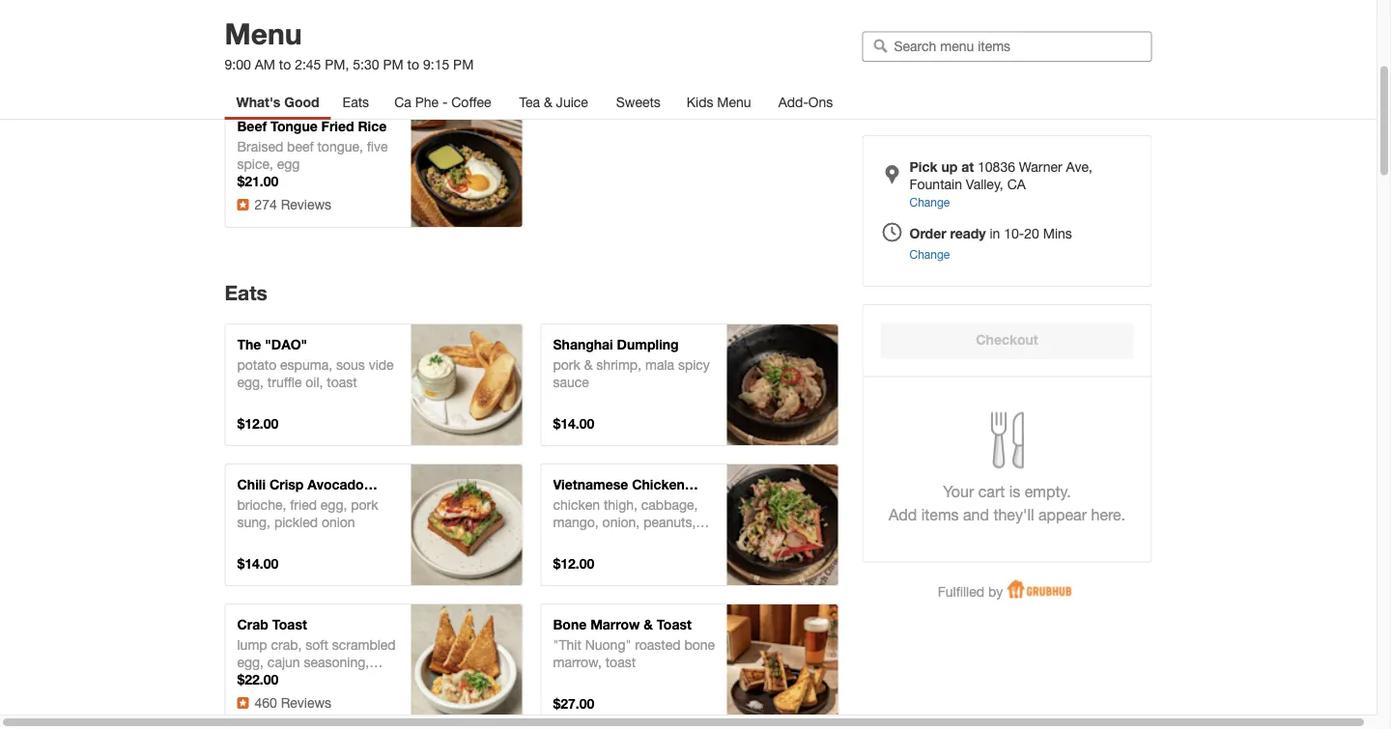 Task type: locate. For each thing, give the bounding box(es) containing it.
0 vertical spatial change button
[[910, 193, 950, 211]]

0 vertical spatial chicken
[[237, 0, 284, 14]]

toast inside crab toast lump crab, soft scrambled egg, cajun seasoning, toast
[[272, 617, 307, 633]]

"dao"
[[265, 337, 307, 353]]

ca
[[394, 94, 411, 110]]

0 horizontal spatial 24 cart image
[[455, 527, 478, 550]]

toast up crab,
[[272, 617, 307, 633]]

& down shanghai
[[584, 357, 593, 373]]

toast up 460
[[237, 672, 268, 688]]

0 vertical spatial chicken thigh, cabbage, mango, onion, peanuts, fish sauce dressing
[[237, 0, 382, 49]]

0 horizontal spatial pm
[[383, 57, 404, 72]]

0 vertical spatial egg,
[[237, 374, 264, 390]]

0 horizontal spatial onion,
[[287, 16, 324, 32]]

thigh,
[[288, 0, 322, 14], [604, 497, 638, 513]]

they'll
[[994, 506, 1035, 524]]

$22.00
[[237, 672, 279, 688]]

egg, up onion
[[321, 497, 347, 513]]

cart for the "dao" potato espuma, sous vide egg, truffle oil, toast
[[476, 368, 502, 384]]

to for "thit nuong" roasted bone marrow, toast
[[776, 648, 788, 664]]

9:00
[[225, 57, 251, 72]]

egg, inside crab toast lump crab, soft scrambled egg, cajun seasoning, toast
[[237, 655, 264, 671]]

1 horizontal spatial eats
[[343, 94, 369, 110]]

add to cart for lump crab, soft scrambled egg, cajun seasoning, toast
[[432, 648, 502, 664]]

fish down salad
[[553, 532, 575, 548]]

pm
[[383, 57, 404, 72], [453, 57, 474, 72]]

and
[[964, 506, 990, 524]]

24 cart image for pork & shrimp, mala spicy sauce
[[771, 386, 794, 410]]

1 horizontal spatial toast
[[327, 374, 357, 390]]

& right tea
[[544, 94, 553, 110]]

crab,
[[271, 637, 302, 653]]

$14.00 for pork & shrimp, mala spicy sauce
[[553, 416, 595, 432]]

pork inside shanghai dumpling pork & shrimp, mala spicy sauce
[[553, 357, 581, 373]]

change down order
[[910, 247, 950, 261]]

0 horizontal spatial mango,
[[237, 16, 283, 32]]

0 horizontal spatial thigh,
[[288, 0, 322, 14]]

0 horizontal spatial toast
[[237, 672, 268, 688]]

cabbage, down chicken
[[642, 497, 698, 513]]

1 vertical spatial $14.00
[[237, 556, 279, 572]]

menu up am
[[225, 15, 302, 50]]

1 vertical spatial reviews
[[281, 695, 332, 711]]

chicken down vietnamese
[[553, 497, 600, 513]]

0 vertical spatial peanuts,
[[328, 16, 380, 32]]

egg, for crab toast
[[237, 655, 264, 671]]

1 horizontal spatial $14.00
[[553, 416, 595, 432]]

1 vertical spatial toast
[[606, 655, 636, 671]]

bone marrow & toast "thit nuong" roasted bone marrow, toast
[[553, 617, 715, 671]]

fish
[[237, 33, 259, 49], [553, 532, 575, 548]]

1 horizontal spatial $12.00
[[553, 556, 595, 572]]

peanuts, down chicken
[[644, 515, 696, 531]]

change button down 'fountain'
[[910, 193, 950, 211]]

0 vertical spatial fish
[[237, 33, 259, 49]]

& inside shanghai dumpling pork & shrimp, mala spicy sauce
[[584, 357, 593, 373]]

menu
[[225, 15, 302, 50], [717, 94, 752, 110]]

mango, down salad
[[553, 515, 599, 531]]

0 horizontal spatial fish
[[237, 33, 259, 49]]

1 vertical spatial sauce
[[553, 374, 589, 390]]

checkout
[[976, 332, 1039, 348]]

is
[[1010, 483, 1021, 501]]

fulfilled by
[[938, 584, 1003, 600]]

0 horizontal spatial menu
[[225, 15, 302, 50]]

add to cart
[[432, 150, 502, 166], [432, 368, 502, 384], [748, 368, 818, 384], [432, 508, 502, 524], [748, 508, 818, 524], [432, 648, 502, 664], [748, 648, 818, 664]]

add for "thit nuong" roasted bone marrow, toast
[[748, 648, 773, 664]]

menu right kids
[[717, 94, 752, 110]]

toast inside crab toast lump crab, soft scrambled egg, cajun seasoning, toast
[[237, 672, 268, 688]]

chicken thigh, cabbage, mango, onion, peanuts, fish sauce dressing
[[237, 0, 382, 49], [553, 497, 698, 548]]

1 vertical spatial eats
[[225, 281, 268, 305]]

at
[[962, 159, 974, 175]]

eats up rice
[[343, 94, 369, 110]]

$12.00
[[237, 416, 279, 432], [553, 556, 595, 572]]

salad
[[553, 494, 589, 510]]

menu 9:00 am to 2:45 pm, 5:30 pm to 9:15 pm
[[225, 15, 474, 72]]

shrimp,
[[597, 357, 642, 373]]

bone
[[553, 617, 587, 633]]

eats inside tab list
[[343, 94, 369, 110]]

eats
[[343, 94, 369, 110], [225, 281, 268, 305]]

0 vertical spatial &
[[544, 94, 553, 110]]

5:30
[[353, 57, 379, 72]]

1 horizontal spatial onion,
[[603, 515, 640, 531]]

1 horizontal spatial chicken thigh, cabbage, mango, onion, peanuts, fish sauce dressing
[[553, 497, 698, 548]]

vietnamese chicken salad
[[553, 477, 685, 510]]

reviews right 460
[[281, 695, 332, 711]]

1 vertical spatial fish
[[553, 532, 575, 548]]

to for brioche, fried egg, pork sung, pickled onion
[[460, 508, 472, 524]]

0 horizontal spatial $12.00
[[237, 416, 279, 432]]

fried
[[321, 118, 354, 134]]

1 vertical spatial change button
[[910, 245, 950, 263]]

0 horizontal spatial &
[[544, 94, 553, 110]]

mango,
[[237, 16, 283, 32], [553, 515, 599, 531]]

pork
[[553, 357, 581, 373], [351, 497, 378, 513]]

to for potato espuma, sous vide egg, truffle oil, toast
[[460, 368, 472, 384]]

add-
[[779, 94, 809, 110]]

add for lump crab, soft scrambled egg, cajun seasoning, toast
[[432, 648, 457, 664]]

1 horizontal spatial menu
[[717, 94, 752, 110]]

1 horizontal spatial &
[[584, 357, 593, 373]]

sauce up am
[[262, 33, 298, 49]]

1 reviews from the top
[[281, 197, 332, 213]]

change
[[910, 195, 950, 209], [910, 247, 950, 261]]

0 vertical spatial 24 cart image
[[455, 527, 478, 550]]

egg, down lump
[[237, 655, 264, 671]]

& up roasted
[[644, 617, 653, 633]]

cabbage, up menu 9:00 am to 2:45 pm, 5:30 pm to 9:15 pm
[[326, 0, 382, 14]]

add inside your cart is empty. add items and they'll appear here.
[[889, 506, 917, 524]]

$14.00 up vietnamese
[[553, 416, 595, 432]]

0 vertical spatial eats
[[343, 94, 369, 110]]

0 horizontal spatial chicken
[[237, 0, 284, 14]]

1 horizontal spatial chicken
[[553, 497, 600, 513]]

0 vertical spatial $12.00
[[237, 416, 279, 432]]

peanuts, up 5:30
[[328, 16, 380, 32]]

kids menu
[[687, 94, 752, 110]]

eats up the
[[225, 281, 268, 305]]

cabbage,
[[326, 0, 382, 14], [642, 497, 698, 513]]

toast
[[237, 494, 272, 510], [272, 617, 307, 633], [657, 617, 692, 633]]

roasted
[[635, 637, 681, 653]]

pick
[[910, 159, 938, 175]]

toast down sous
[[327, 374, 357, 390]]

2 vertical spatial &
[[644, 617, 653, 633]]

0 vertical spatial onion,
[[287, 16, 324, 32]]

add for chicken thigh, cabbage, mango, onion, peanuts, fish sauce dressing
[[748, 508, 773, 524]]

tab list containing what's good
[[225, 85, 918, 120]]

tab list
[[225, 85, 918, 120]]

seasoning,
[[304, 655, 369, 671]]

274
[[255, 197, 277, 213]]

2 vertical spatial egg,
[[237, 655, 264, 671]]

0 vertical spatial pork
[[553, 357, 581, 373]]

peanuts,
[[328, 16, 380, 32], [644, 515, 696, 531]]

xoi man image
[[727, 0, 838, 87]]

0 horizontal spatial $14.00
[[237, 556, 279, 572]]

what's
[[236, 94, 281, 110]]

1 vertical spatial peanuts,
[[644, 515, 696, 531]]

0 horizontal spatial pork
[[351, 497, 378, 513]]

24 cart image for lump crab, soft scrambled egg, cajun seasoning, toast
[[455, 667, 478, 690]]

2:45
[[295, 57, 321, 72]]

0 horizontal spatial cabbage,
[[326, 0, 382, 14]]

1 vertical spatial chicken thigh, cabbage, mango, onion, peanuts, fish sauce dressing
[[553, 497, 698, 548]]

sauce down shanghai
[[553, 374, 589, 390]]

0 vertical spatial reviews
[[281, 197, 332, 213]]

onion, down vietnamese chicken salad
[[603, 515, 640, 531]]

fried
[[290, 497, 317, 513]]

egg, inside brioche, fried egg, pork sung, pickled onion
[[321, 497, 347, 513]]

ons
[[809, 94, 833, 110]]

change down 'fountain'
[[910, 195, 950, 209]]

dressing up pm,
[[302, 33, 354, 49]]

lump
[[237, 637, 267, 653]]

2 vertical spatial sauce
[[578, 532, 614, 548]]

reviews right 274
[[281, 197, 332, 213]]

1 horizontal spatial 24 cart image
[[771, 667, 794, 690]]

0 vertical spatial $14.00
[[553, 416, 595, 432]]

pork down shanghai
[[553, 357, 581, 373]]

2 change from the top
[[910, 247, 950, 261]]

2 reviews from the top
[[281, 695, 332, 711]]

change button for order ready
[[910, 245, 950, 263]]

cart for beef tongue fried rice braised beef tongue, five spice, egg
[[476, 150, 502, 166]]

pm right 5:30
[[383, 57, 404, 72]]

1 vertical spatial change
[[910, 247, 950, 261]]

24 cart image
[[455, 168, 478, 191], [455, 386, 478, 410], [771, 386, 794, 410], [771, 527, 794, 550], [455, 667, 478, 690]]

fish up 9:00
[[237, 33, 259, 49]]

good
[[284, 94, 319, 110]]

1 horizontal spatial pork
[[553, 357, 581, 373]]

change button down order
[[910, 245, 950, 263]]

1 horizontal spatial mango,
[[553, 515, 599, 531]]

0 vertical spatial toast
[[327, 374, 357, 390]]

onion, up 2:45 at the left
[[287, 16, 324, 32]]

reviews for 274 reviews
[[281, 197, 332, 213]]

0 vertical spatial change
[[910, 195, 950, 209]]

egg, inside the "dao" potato espuma, sous vide egg, truffle oil, toast
[[237, 374, 264, 390]]

24 cart image
[[455, 527, 478, 550], [771, 667, 794, 690]]

toast down chili
[[237, 494, 272, 510]]

0 horizontal spatial chicken thigh, cabbage, mango, onion, peanuts, fish sauce dressing
[[237, 0, 382, 49]]

chicken thigh, cabbage, mango, onion, peanuts, fish sauce dressing up 2:45 at the left
[[237, 0, 382, 49]]

0 vertical spatial sauce
[[262, 33, 298, 49]]

1 horizontal spatial fish
[[553, 532, 575, 548]]

cart
[[476, 150, 502, 166], [476, 368, 502, 384], [792, 368, 818, 384], [476, 508, 502, 524], [792, 508, 818, 524], [476, 648, 502, 664], [792, 648, 818, 664]]

potato
[[237, 357, 277, 373]]

toast
[[327, 374, 357, 390], [606, 655, 636, 671], [237, 672, 268, 688]]

add to cart for chicken thigh, cabbage, mango, onion, peanuts, fish sauce dressing
[[748, 508, 818, 524]]

1 horizontal spatial dressing
[[618, 532, 670, 548]]

$12.00 up "bone"
[[553, 556, 595, 572]]

reviews for 460 reviews
[[281, 695, 332, 711]]

toast inside the "dao" potato espuma, sous vide egg, truffle oil, toast
[[327, 374, 357, 390]]

$14.00 down sung,
[[237, 556, 279, 572]]

toast down nuong"
[[606, 655, 636, 671]]

1 change button from the top
[[910, 193, 950, 211]]

0 horizontal spatial dressing
[[302, 33, 354, 49]]

1 vertical spatial &
[[584, 357, 593, 373]]

sauce down salad
[[578, 532, 614, 548]]

toast inside chili crisp avocado toast
[[237, 494, 272, 510]]

0 vertical spatial mango,
[[237, 16, 283, 32]]

10836 warner ave, fountain valley, ca
[[910, 159, 1093, 192]]

sauce inside shanghai dumpling pork & shrimp, mala spicy sauce
[[553, 374, 589, 390]]

mango, up am
[[237, 16, 283, 32]]

2 horizontal spatial &
[[644, 617, 653, 633]]

1 vertical spatial egg,
[[321, 497, 347, 513]]

add for braised beef tongue, five spice, egg
[[432, 150, 457, 166]]

chicken up am
[[237, 0, 284, 14]]

braised
[[237, 139, 283, 155]]

pickled
[[274, 515, 318, 531]]

to
[[279, 57, 291, 72], [407, 57, 420, 72], [460, 150, 472, 166], [460, 368, 472, 384], [776, 368, 788, 384], [460, 508, 472, 524], [776, 508, 788, 524], [460, 648, 472, 664], [776, 648, 788, 664]]

1 vertical spatial menu
[[717, 94, 752, 110]]

1 vertical spatial thigh,
[[604, 497, 638, 513]]

1 vertical spatial onion,
[[603, 515, 640, 531]]

1 vertical spatial $12.00
[[553, 556, 595, 572]]

add to cart for "thit nuong" roasted bone marrow, toast
[[748, 648, 818, 664]]

onion
[[322, 515, 355, 531]]

thigh, up 2:45 at the left
[[288, 0, 322, 14]]

1 horizontal spatial cabbage,
[[642, 497, 698, 513]]

1 vertical spatial pork
[[351, 497, 378, 513]]

add to cart for braised beef tongue, five spice, egg
[[432, 150, 502, 166]]

2 vertical spatial toast
[[237, 672, 268, 688]]

1 horizontal spatial pm
[[453, 57, 474, 72]]

toast up roasted
[[657, 617, 692, 633]]

toast inside bone marrow & toast "thit nuong" roasted bone marrow, toast
[[657, 617, 692, 633]]

"thit
[[553, 637, 582, 653]]

ready
[[951, 225, 986, 241]]

dressing down vietnamese chicken salad
[[618, 532, 670, 548]]

change button for pick up at
[[910, 193, 950, 211]]

toast for toast
[[606, 655, 636, 671]]

1 change from the top
[[910, 195, 950, 209]]

2 horizontal spatial toast
[[606, 655, 636, 671]]

scrambled
[[332, 637, 396, 653]]

chicken
[[237, 0, 284, 14], [553, 497, 600, 513]]

pork inside brioche, fried egg, pork sung, pickled onion
[[351, 497, 378, 513]]

$12.00 for potato espuma, sous vide egg, truffle oil, toast
[[237, 416, 279, 432]]

0 vertical spatial menu
[[225, 15, 302, 50]]

chicken thigh, cabbage, mango, onion, peanuts, fish sauce dressing down chicken
[[553, 497, 698, 548]]

1 vertical spatial mango,
[[553, 515, 599, 531]]

1 vertical spatial dressing
[[618, 532, 670, 548]]

1 vertical spatial 24 cart image
[[771, 667, 794, 690]]

$12.00 down truffle
[[237, 416, 279, 432]]

cajun
[[268, 655, 300, 671]]

thigh, down vietnamese
[[604, 497, 638, 513]]

pork up onion
[[351, 497, 378, 513]]

egg, down potato
[[237, 374, 264, 390]]

1 vertical spatial chicken
[[553, 497, 600, 513]]

toast inside bone marrow & toast "thit nuong" roasted bone marrow, toast
[[606, 655, 636, 671]]

to for braised beef tongue, five spice, egg
[[460, 150, 472, 166]]

2 change button from the top
[[910, 245, 950, 263]]

sweets
[[616, 94, 661, 110]]

pm right the 9:15 at the top left
[[453, 57, 474, 72]]

chili crisp avocado toast
[[237, 477, 364, 510]]



Task type: vqa. For each thing, say whether or not it's contained in the screenshot.
top REVIEWS
yes



Task type: describe. For each thing, give the bounding box(es) containing it.
fountain
[[910, 176, 963, 192]]

the "dao" potato espuma, sous vide egg, truffle oil, toast
[[237, 337, 394, 390]]

toast for chili
[[237, 494, 272, 510]]

mins
[[1044, 225, 1073, 241]]

egg, for the "dao"
[[237, 374, 264, 390]]

to for pork & shrimp, mala spicy sauce
[[776, 368, 788, 384]]

20
[[1025, 225, 1040, 241]]

pick up at
[[910, 159, 974, 175]]

ca
[[1008, 176, 1026, 192]]

five
[[367, 139, 388, 155]]

fulfilled
[[938, 584, 985, 600]]

order ready in 10-20 mins
[[910, 225, 1073, 241]]

truffle
[[268, 374, 302, 390]]

what's good
[[236, 94, 319, 110]]

shanghai
[[553, 337, 613, 353]]

$12.00 for chicken thigh, cabbage, mango, onion, peanuts, fish sauce dressing
[[553, 556, 595, 572]]

empty.
[[1025, 483, 1072, 501]]

coffee
[[452, 94, 491, 110]]

0 horizontal spatial peanuts,
[[328, 16, 380, 32]]

add for pork & shrimp, mala spicy sauce
[[748, 368, 773, 384]]

marrow,
[[553, 655, 602, 671]]

24 cart image for potato espuma, sous vide egg, truffle oil, toast
[[455, 386, 478, 410]]

pm,
[[325, 57, 349, 72]]

0 vertical spatial cabbage,
[[326, 0, 382, 14]]

am
[[255, 57, 275, 72]]

tongue,
[[317, 139, 363, 155]]

Search menu items text field
[[894, 37, 1143, 55]]

9:15
[[423, 57, 450, 72]]

tea & juice
[[519, 94, 588, 110]]

24 cart image for "thit nuong" roasted bone marrow, toast
[[771, 667, 794, 690]]

avocado
[[308, 477, 364, 493]]

beef
[[287, 139, 314, 155]]

menu inside tab list
[[717, 94, 752, 110]]

1 horizontal spatial thigh,
[[604, 497, 638, 513]]

0 horizontal spatial eats
[[225, 281, 268, 305]]

shanghai dumpling pork & shrimp, mala spicy sauce
[[553, 337, 710, 390]]

tea
[[519, 94, 540, 110]]

dumpling
[[617, 337, 679, 353]]

toast for espuma,
[[327, 374, 357, 390]]

your cart is empty. add items and they'll appear here.
[[889, 483, 1126, 524]]

toast for bone
[[657, 617, 692, 633]]

rice
[[358, 118, 387, 134]]

to for chicken thigh, cabbage, mango, onion, peanuts, fish sauce dressing
[[776, 508, 788, 524]]

-
[[443, 94, 448, 110]]

spice,
[[237, 156, 273, 172]]

& inside bone marrow & toast "thit nuong" roasted bone marrow, toast
[[644, 617, 653, 633]]

nuong"
[[585, 637, 632, 653]]

change for pick up at
[[910, 195, 950, 209]]

by
[[989, 584, 1003, 600]]

bone
[[685, 637, 715, 653]]

change for order ready
[[910, 247, 950, 261]]

to for lump crab, soft scrambled egg, cajun seasoning, toast
[[460, 648, 472, 664]]

espuma,
[[280, 357, 333, 373]]

tongue
[[271, 118, 318, 134]]

1 horizontal spatial peanuts,
[[644, 515, 696, 531]]

soft
[[306, 637, 329, 653]]

460
[[255, 695, 277, 711]]

cart for shanghai dumpling pork & shrimp, mala spicy sauce
[[792, 368, 818, 384]]

0 vertical spatial thigh,
[[288, 0, 322, 14]]

spicy
[[678, 357, 710, 373]]

kids
[[687, 94, 714, 110]]

the
[[237, 337, 261, 353]]

& inside tab list
[[544, 94, 553, 110]]

your
[[944, 483, 974, 501]]

460 reviews
[[255, 695, 332, 711]]

0 vertical spatial dressing
[[302, 33, 354, 49]]

beef
[[237, 118, 267, 134]]

24 cart image for braised beef tongue, five spice, egg
[[455, 168, 478, 191]]

add to cart for brioche, fried egg, pork sung, pickled onion
[[432, 508, 502, 524]]

crab
[[237, 617, 269, 633]]

crab toast lump crab, soft scrambled egg, cajun seasoning, toast
[[237, 617, 396, 688]]

ave,
[[1067, 159, 1093, 175]]

1 pm from the left
[[383, 57, 404, 72]]

warner
[[1019, 159, 1063, 175]]

10-
[[1004, 225, 1025, 241]]

add for potato espuma, sous vide egg, truffle oil, toast
[[432, 368, 457, 384]]

valley,
[[966, 176, 1004, 192]]

marrow
[[591, 617, 640, 633]]

cart
[[979, 483, 1005, 501]]

$14.00 for brioche, fried egg, pork sung, pickled onion
[[237, 556, 279, 572]]

egg
[[277, 156, 300, 172]]

24 cart image for chicken thigh, cabbage, mango, onion, peanuts, fish sauce dressing
[[771, 527, 794, 550]]

here.
[[1092, 506, 1126, 524]]

order
[[910, 225, 947, 241]]

add to cart for pork & shrimp, mala spicy sauce
[[748, 368, 818, 384]]

toast for crab,
[[237, 672, 268, 688]]

$21.00
[[237, 173, 279, 189]]

brioche,
[[237, 497, 286, 513]]

checkout button
[[881, 323, 1134, 359]]

1 vertical spatial cabbage,
[[642, 497, 698, 513]]

add for brioche, fried egg, pork sung, pickled onion
[[432, 508, 457, 524]]

274 reviews
[[255, 197, 332, 213]]

oil,
[[306, 374, 323, 390]]

$27.00
[[553, 696, 595, 712]]

2 pm from the left
[[453, 57, 474, 72]]

juice
[[556, 94, 588, 110]]

brioche, fried egg, pork sung, pickled onion
[[237, 497, 378, 531]]

mala
[[646, 357, 675, 373]]

sung,
[[237, 515, 271, 531]]

xoi man menu item
[[541, 0, 839, 88]]

menu inside menu 9:00 am to 2:45 pm, 5:30 pm to 9:15 pm
[[225, 15, 302, 50]]

cart for bone marrow & toast "thit nuong" roasted bone marrow, toast
[[792, 648, 818, 664]]

chicken
[[632, 477, 685, 493]]

up
[[942, 159, 958, 175]]

vietnamese
[[553, 477, 628, 493]]

cart for crab toast lump crab, soft scrambled egg, cajun seasoning, toast
[[476, 648, 502, 664]]

10836
[[978, 159, 1016, 175]]

24 cart image for brioche, fried egg, pork sung, pickled onion
[[455, 527, 478, 550]]

in
[[990, 225, 1001, 241]]

add to cart for potato espuma, sous vide egg, truffle oil, toast
[[432, 368, 502, 384]]



